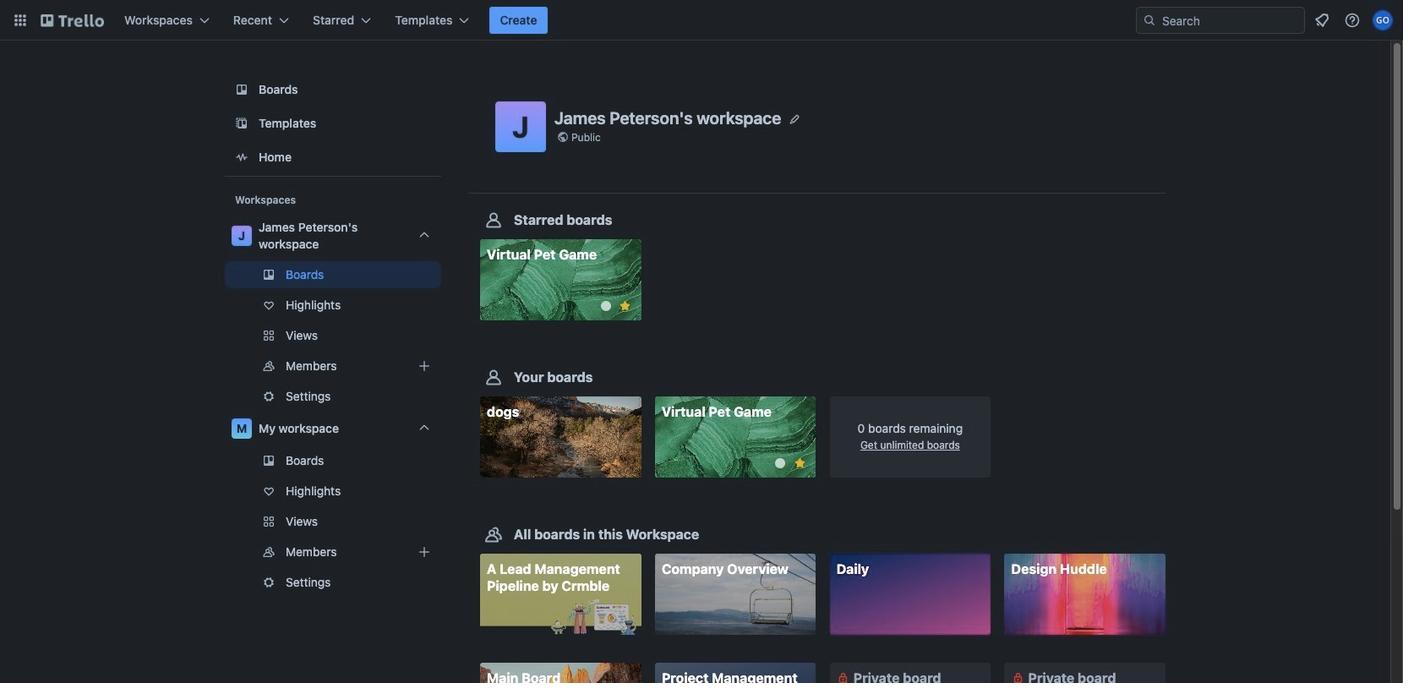 Task type: locate. For each thing, give the bounding box(es) containing it.
2 add image from the top
[[414, 542, 435, 562]]

sm image
[[835, 670, 852, 683]]

gary orlando (garyorlando) image
[[1374, 10, 1394, 30]]

primary element
[[0, 0, 1404, 41]]

1 vertical spatial there is new activity on this board. image
[[776, 459, 786, 469]]

add image
[[414, 356, 435, 376], [414, 542, 435, 562]]

there is new activity on this board. image
[[601, 301, 611, 311], [776, 459, 786, 469]]

0 vertical spatial there is new activity on this board. image
[[601, 301, 611, 311]]

1 vertical spatial add image
[[414, 542, 435, 562]]

1 horizontal spatial there is new activity on this board. image
[[776, 459, 786, 469]]

there is new activity on this board. image left click to unstar this board. it will be removed from your starred list. image
[[776, 459, 786, 469]]

home image
[[232, 147, 252, 167]]

0 vertical spatial add image
[[414, 356, 435, 376]]

board image
[[232, 80, 252, 100]]

click to unstar this board. it will be removed from your starred list. image
[[793, 456, 808, 471]]

0 horizontal spatial there is new activity on this board. image
[[601, 301, 611, 311]]

there is new activity on this board. image for click to unstar this board. it will be removed from your starred list. image
[[776, 459, 786, 469]]

0 notifications image
[[1313, 10, 1333, 30]]

click to unstar this board. it will be removed from your starred list. image
[[618, 299, 633, 314]]

there is new activity on this board. image left click to unstar this board. it will be removed from your starred list. icon
[[601, 301, 611, 311]]

there is new activity on this board. image for click to unstar this board. it will be removed from your starred list. icon
[[601, 301, 611, 311]]



Task type: describe. For each thing, give the bounding box(es) containing it.
1 add image from the top
[[414, 356, 435, 376]]

sm image
[[1010, 670, 1027, 683]]

back to home image
[[41, 7, 104, 34]]

search image
[[1143, 14, 1157, 27]]

template board image
[[232, 113, 252, 134]]

open information menu image
[[1345, 12, 1362, 29]]

Search field
[[1157, 8, 1305, 32]]



Task type: vqa. For each thing, say whether or not it's contained in the screenshot.
add icon to the top
yes



